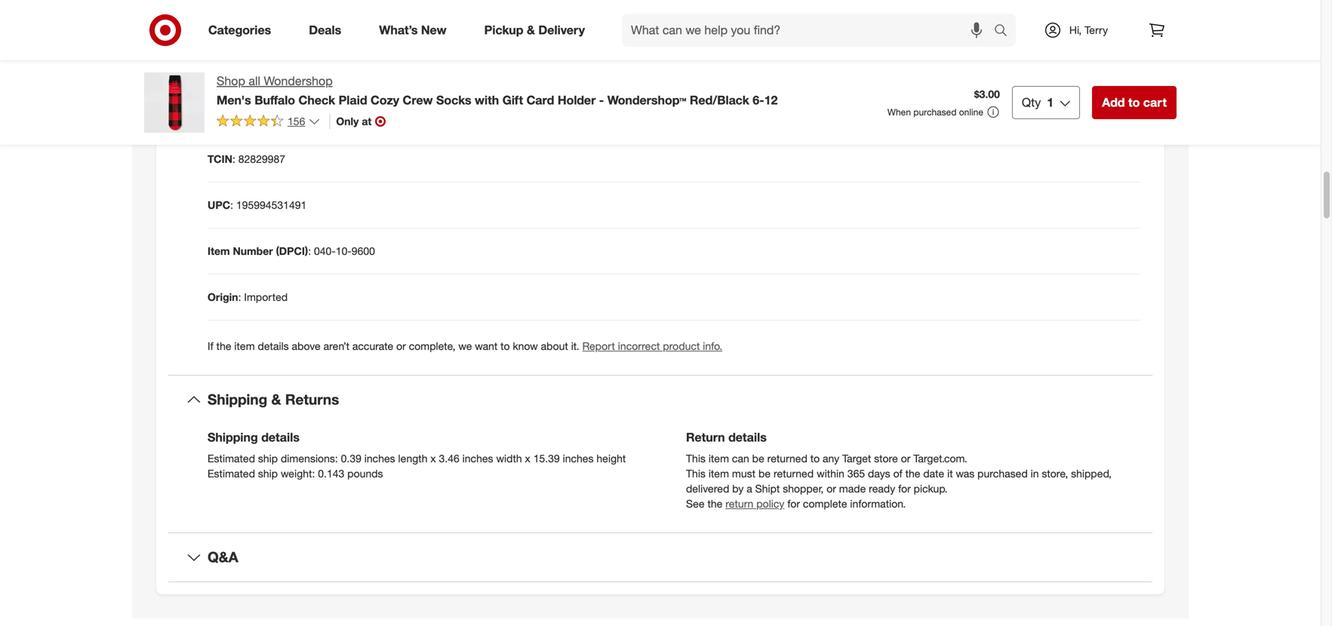 Task type: describe. For each thing, give the bounding box(es) containing it.
machine
[[307, 106, 347, 120]]

about
[[541, 340, 568, 353]]

(dpci)
[[276, 245, 308, 258]]

categories
[[208, 23, 271, 37]]

qty 1
[[1022, 95, 1054, 110]]

2 inches from the left
[[462, 452, 493, 465]]

incorrect
[[618, 340, 660, 353]]

2 ship from the top
[[258, 467, 278, 480]]

return details this item can be returned to any target store or target.com. this item must be returned within 365 days of the date it was purchased in store, shipped, delivered by a shipt shopper, or made ready for pickup. see the return policy for complete information.
[[686, 430, 1112, 511]]

package
[[208, 14, 251, 28]]

when purchased online
[[888, 106, 984, 118]]

with
[[475, 93, 499, 107]]

qty
[[1022, 95, 1041, 110]]

it.
[[571, 340, 580, 353]]

origin
[[208, 291, 238, 304]]

9600
[[352, 245, 375, 258]]

pickup
[[484, 23, 524, 37]]

0 horizontal spatial the
[[216, 340, 231, 353]]

must
[[732, 467, 756, 480]]

to inside button
[[1129, 95, 1140, 110]]

0 vertical spatial be
[[752, 452, 765, 465]]

if the item details above aren't accurate or complete, we want to know about it. report incorrect product info.
[[208, 340, 722, 353]]

: for 195994531491
[[230, 199, 233, 212]]

store
[[874, 452, 898, 465]]

tumble
[[381, 106, 415, 120]]

1 horizontal spatial 1
[[1047, 95, 1054, 110]]

add to cart button
[[1092, 86, 1177, 119]]

pickup & delivery
[[484, 23, 585, 37]]

within
[[817, 467, 845, 480]]

wondershop
[[264, 74, 333, 88]]

upc : 195994531491
[[208, 199, 307, 212]]

cleaning:
[[256, 106, 304, 120]]

crew
[[403, 93, 433, 107]]

82829987
[[238, 153, 285, 166]]

fabric weight type: lightweight fabric
[[208, 60, 396, 74]]

add
[[1102, 95, 1125, 110]]

2 fabric from the left
[[367, 60, 396, 74]]

gift
[[503, 93, 523, 107]]

search button
[[987, 14, 1024, 50]]

: left 040-
[[308, 245, 311, 258]]

care and cleaning: machine wash, tumble dry
[[208, 106, 435, 120]]

what's
[[379, 23, 418, 37]]

can
[[732, 452, 749, 465]]

dimensions:
[[281, 452, 338, 465]]

156
[[288, 115, 305, 128]]

1 vertical spatial returned
[[774, 467, 814, 480]]

1 vertical spatial be
[[759, 467, 771, 480]]

any
[[823, 452, 840, 465]]

plaid
[[339, 93, 367, 107]]

aren't
[[324, 340, 350, 353]]

store,
[[1042, 467, 1068, 480]]

holder
[[558, 93, 596, 107]]

categories link
[[196, 14, 290, 47]]

policy
[[757, 497, 785, 511]]

return policy link
[[726, 497, 785, 511]]

lightweight
[[309, 60, 364, 74]]

6-
[[753, 93, 764, 107]]

details for return
[[729, 430, 767, 445]]

3 inches from the left
[[563, 452, 594, 465]]

156 link
[[217, 114, 320, 131]]

wash,
[[350, 106, 378, 120]]

red/black
[[690, 93, 749, 107]]

men's
[[217, 93, 251, 107]]

terry
[[1085, 23, 1108, 37]]

check
[[299, 93, 335, 107]]

$3.00
[[974, 88, 1000, 101]]

dry
[[418, 106, 435, 120]]

1 this from the top
[[686, 452, 706, 465]]

search
[[987, 24, 1024, 39]]

0 vertical spatial or
[[396, 340, 406, 353]]

1 inches from the left
[[364, 452, 395, 465]]

0 vertical spatial for
[[898, 482, 911, 496]]

shop all wondershop men's buffalo check plaid cozy crew socks with gift card holder - wondershop™ red/black 6-12
[[217, 74, 778, 107]]

type:
[[279, 60, 306, 74]]

shop
[[217, 74, 245, 88]]

quantity:
[[254, 14, 300, 28]]

by
[[732, 482, 744, 496]]

information.
[[850, 497, 906, 511]]

card
[[527, 93, 554, 107]]

when
[[888, 106, 911, 118]]

& for shipping
[[271, 391, 281, 408]]

returns
[[285, 391, 339, 408]]

socks
[[436, 93, 471, 107]]

0 vertical spatial purchased
[[914, 106, 957, 118]]

0 vertical spatial returned
[[767, 452, 808, 465]]

deals
[[309, 23, 341, 37]]

shipping & returns button
[[168, 376, 1153, 424]]

delivered
[[686, 482, 730, 496]]

days
[[868, 467, 891, 480]]

-
[[599, 93, 604, 107]]



Task type: vqa. For each thing, say whether or not it's contained in the screenshot.
Women'S
no



Task type: locate. For each thing, give the bounding box(es) containing it.
0 vertical spatial item
[[234, 340, 255, 353]]

& inside the shipping & returns dropdown button
[[271, 391, 281, 408]]

number
[[233, 245, 273, 258]]

all
[[249, 74, 260, 88]]

1 shipping from the top
[[208, 391, 267, 408]]

0 horizontal spatial purchased
[[914, 106, 957, 118]]

estimated down shipping & returns
[[208, 452, 255, 465]]

date
[[923, 467, 945, 480]]

shipping inside dropdown button
[[208, 391, 267, 408]]

package quantity: 1
[[208, 14, 309, 28]]

0 vertical spatial ship
[[258, 452, 278, 465]]

to right the want
[[501, 340, 510, 353]]

0 horizontal spatial &
[[271, 391, 281, 408]]

0 horizontal spatial to
[[501, 340, 510, 353]]

2 vertical spatial to
[[811, 452, 820, 465]]

details left above
[[258, 340, 289, 353]]

0 horizontal spatial inches
[[364, 452, 395, 465]]

details up the dimensions:
[[261, 430, 300, 445]]

2 vertical spatial or
[[827, 482, 836, 496]]

shipping for shipping & returns
[[208, 391, 267, 408]]

1 horizontal spatial purchased
[[978, 467, 1028, 480]]

pounds
[[347, 467, 383, 480]]

1 vertical spatial item
[[709, 452, 729, 465]]

shipping details estimated ship dimensions: 0.39 inches length x 3.46 inches width x 15.39 inches height estimated ship weight: 0.143 pounds
[[208, 430, 626, 480]]

add to cart
[[1102, 95, 1167, 110]]

1 vertical spatial the
[[906, 467, 921, 480]]

15.39
[[533, 452, 560, 465]]

of
[[893, 467, 903, 480]]

2 shipping from the top
[[208, 430, 258, 445]]

1 horizontal spatial &
[[527, 23, 535, 37]]

to
[[1129, 95, 1140, 110], [501, 340, 510, 353], [811, 452, 820, 465]]

shipping for shipping details estimated ship dimensions: 0.39 inches length x 3.46 inches width x 15.39 inches height estimated ship weight: 0.143 pounds
[[208, 430, 258, 445]]

it
[[947, 467, 953, 480]]

1 horizontal spatial the
[[708, 497, 723, 511]]

x right width
[[525, 452, 531, 465]]

shipping down if on the bottom left of the page
[[208, 391, 267, 408]]

ship
[[258, 452, 278, 465], [258, 467, 278, 480]]

0 horizontal spatial for
[[788, 497, 800, 511]]

shipping down shipping & returns
[[208, 430, 258, 445]]

& for pickup
[[527, 23, 535, 37]]

0 vertical spatial shipping
[[208, 391, 267, 408]]

: left imported
[[238, 291, 241, 304]]

return
[[686, 430, 725, 445]]

x
[[431, 452, 436, 465], [525, 452, 531, 465]]

: for imported
[[238, 291, 241, 304]]

for down shopper,
[[788, 497, 800, 511]]

0 horizontal spatial fabric
[[208, 60, 239, 74]]

040-
[[314, 245, 336, 258]]

0 vertical spatial to
[[1129, 95, 1140, 110]]

upc
[[208, 199, 230, 212]]

a
[[747, 482, 752, 496]]

1 vertical spatial or
[[901, 452, 911, 465]]

wondershop™
[[607, 93, 687, 107]]

1 vertical spatial this
[[686, 467, 706, 480]]

2 horizontal spatial the
[[906, 467, 921, 480]]

1 horizontal spatial or
[[827, 482, 836, 496]]

estimated
[[208, 452, 255, 465], [208, 467, 255, 480]]

fabric up cozy
[[367, 60, 396, 74]]

1 horizontal spatial fabric
[[367, 60, 396, 74]]

the right of
[[906, 467, 921, 480]]

1 left 'deals'
[[303, 14, 309, 28]]

inches right 15.39
[[563, 452, 594, 465]]

or
[[396, 340, 406, 353], [901, 452, 911, 465], [827, 482, 836, 496]]

1 horizontal spatial x
[[525, 452, 531, 465]]

365
[[848, 467, 865, 480]]

tcin : 82829987
[[208, 153, 285, 166]]

what's new link
[[366, 14, 465, 47]]

what's new
[[379, 23, 447, 37]]

we
[[459, 340, 472, 353]]

& left returns
[[271, 391, 281, 408]]

details inside return details this item can be returned to any target store or target.com. this item must be returned within 365 days of the date it was purchased in store, shipped, delivered by a shipt shopper, or made ready for pickup. see the return policy for complete information.
[[729, 430, 767, 445]]

details for shipping
[[261, 430, 300, 445]]

in
[[1031, 467, 1039, 480]]

cart
[[1143, 95, 1167, 110]]

want
[[475, 340, 498, 353]]

was
[[956, 467, 975, 480]]

1 vertical spatial purchased
[[978, 467, 1028, 480]]

be
[[752, 452, 765, 465], [759, 467, 771, 480]]

details up can on the right of the page
[[729, 430, 767, 445]]

the down delivered
[[708, 497, 723, 511]]

1 vertical spatial for
[[788, 497, 800, 511]]

for down of
[[898, 482, 911, 496]]

complete,
[[409, 340, 456, 353]]

1 horizontal spatial inches
[[462, 452, 493, 465]]

item
[[234, 340, 255, 353], [709, 452, 729, 465], [709, 467, 729, 480]]

item number (dpci) : 040-10-9600
[[208, 245, 375, 258]]

to left any
[[811, 452, 820, 465]]

0 horizontal spatial or
[[396, 340, 406, 353]]

item up delivered
[[709, 467, 729, 480]]

1 vertical spatial ship
[[258, 467, 278, 480]]

x left 3.46
[[431, 452, 436, 465]]

to inside return details this item can be returned to any target store or target.com. this item must be returned within 365 days of the date it was purchased in store, shipped, delivered by a shipt shopper, or made ready for pickup. see the return policy for complete information.
[[811, 452, 820, 465]]

item right if on the bottom left of the page
[[234, 340, 255, 353]]

deals link
[[296, 14, 360, 47]]

length
[[398, 452, 428, 465]]

0 horizontal spatial x
[[431, 452, 436, 465]]

1 horizontal spatial for
[[898, 482, 911, 496]]

shipping inside shipping details estimated ship dimensions: 0.39 inches length x 3.46 inches width x 15.39 inches height estimated ship weight: 0.143 pounds
[[208, 430, 258, 445]]

shopper,
[[783, 482, 824, 496]]

if
[[208, 340, 213, 353]]

1 vertical spatial 1
[[1047, 95, 1054, 110]]

target.com.
[[914, 452, 968, 465]]

1 horizontal spatial to
[[811, 452, 820, 465]]

be up "shipt"
[[759, 467, 771, 480]]

imported
[[244, 291, 288, 304]]

2 horizontal spatial to
[[1129, 95, 1140, 110]]

this down return
[[686, 452, 706, 465]]

2 horizontal spatial or
[[901, 452, 911, 465]]

2 estimated from the top
[[208, 467, 255, 480]]

3.46
[[439, 452, 460, 465]]

item
[[208, 245, 230, 258]]

image of men's buffalo check plaid cozy crew socks with gift card holder - wondershop™ red/black 6-12 image
[[144, 72, 205, 133]]

ship left weight:
[[258, 467, 278, 480]]

inches up pounds
[[364, 452, 395, 465]]

: left the 82829987
[[232, 153, 235, 166]]

1 vertical spatial estimated
[[208, 467, 255, 480]]

2 this from the top
[[686, 467, 706, 480]]

1 right qty
[[1047, 95, 1054, 110]]

purchased inside return details this item can be returned to any target store or target.com. this item must be returned within 365 days of the date it was purchased in store, shipped, delivered by a shipt shopper, or made ready for pickup. see the return policy for complete information.
[[978, 467, 1028, 480]]

12
[[764, 93, 778, 107]]

ship left the dimensions:
[[258, 452, 278, 465]]

or down "within"
[[827, 482, 836, 496]]

1 vertical spatial &
[[271, 391, 281, 408]]

and
[[234, 106, 253, 120]]

details inside shipping details estimated ship dimensions: 0.39 inches length x 3.46 inches width x 15.39 inches height estimated ship weight: 0.143 pounds
[[261, 430, 300, 445]]

2 vertical spatial item
[[709, 467, 729, 480]]

returned
[[767, 452, 808, 465], [774, 467, 814, 480]]

to right add
[[1129, 95, 1140, 110]]

cozy
[[371, 93, 399, 107]]

1 vertical spatial to
[[501, 340, 510, 353]]

info.
[[703, 340, 722, 353]]

1 estimated from the top
[[208, 452, 255, 465]]

complete
[[803, 497, 847, 511]]

at
[[362, 115, 372, 128]]

fabric left all
[[208, 60, 239, 74]]

see
[[686, 497, 705, 511]]

0 vertical spatial &
[[527, 23, 535, 37]]

purchased right when
[[914, 106, 957, 118]]

or right accurate
[[396, 340, 406, 353]]

purchased left in
[[978, 467, 1028, 480]]

report
[[582, 340, 615, 353]]

inches
[[364, 452, 395, 465], [462, 452, 493, 465], [563, 452, 594, 465]]

0 vertical spatial this
[[686, 452, 706, 465]]

0 vertical spatial the
[[216, 340, 231, 353]]

& inside pickup & delivery link
[[527, 23, 535, 37]]

10-
[[336, 245, 352, 258]]

the right if on the bottom left of the page
[[216, 340, 231, 353]]

0.143
[[318, 467, 344, 480]]

2 horizontal spatial inches
[[563, 452, 594, 465]]

inches right 3.46
[[462, 452, 493, 465]]

q&a button
[[168, 534, 1153, 582]]

0 horizontal spatial 1
[[303, 14, 309, 28]]

or up of
[[901, 452, 911, 465]]

target
[[842, 452, 871, 465]]

be right can on the right of the page
[[752, 452, 765, 465]]

above
[[292, 340, 321, 353]]

purchased
[[914, 106, 957, 118], [978, 467, 1028, 480]]

: for 82829987
[[232, 153, 235, 166]]

: left 195994531491
[[230, 199, 233, 212]]

width
[[496, 452, 522, 465]]

195994531491
[[236, 199, 307, 212]]

item left can on the right of the page
[[709, 452, 729, 465]]

delivery
[[539, 23, 585, 37]]

& right 'pickup'
[[527, 23, 535, 37]]

What can we help you find? suggestions appear below search field
[[622, 14, 998, 47]]

1 vertical spatial shipping
[[208, 430, 258, 445]]

estimated left weight:
[[208, 467, 255, 480]]

shipping & returns
[[208, 391, 339, 408]]

0 vertical spatial estimated
[[208, 452, 255, 465]]

1 ship from the top
[[258, 452, 278, 465]]

tcin
[[208, 153, 232, 166]]

1 fabric from the left
[[208, 60, 239, 74]]

0 vertical spatial 1
[[303, 14, 309, 28]]

q&a
[[208, 549, 238, 566]]

this up delivered
[[686, 467, 706, 480]]

2 x from the left
[[525, 452, 531, 465]]

care
[[208, 106, 232, 120]]

1 x from the left
[[431, 452, 436, 465]]

2 vertical spatial the
[[708, 497, 723, 511]]

pickup.
[[914, 482, 948, 496]]

report incorrect product info. button
[[582, 339, 722, 354]]

height
[[597, 452, 626, 465]]



